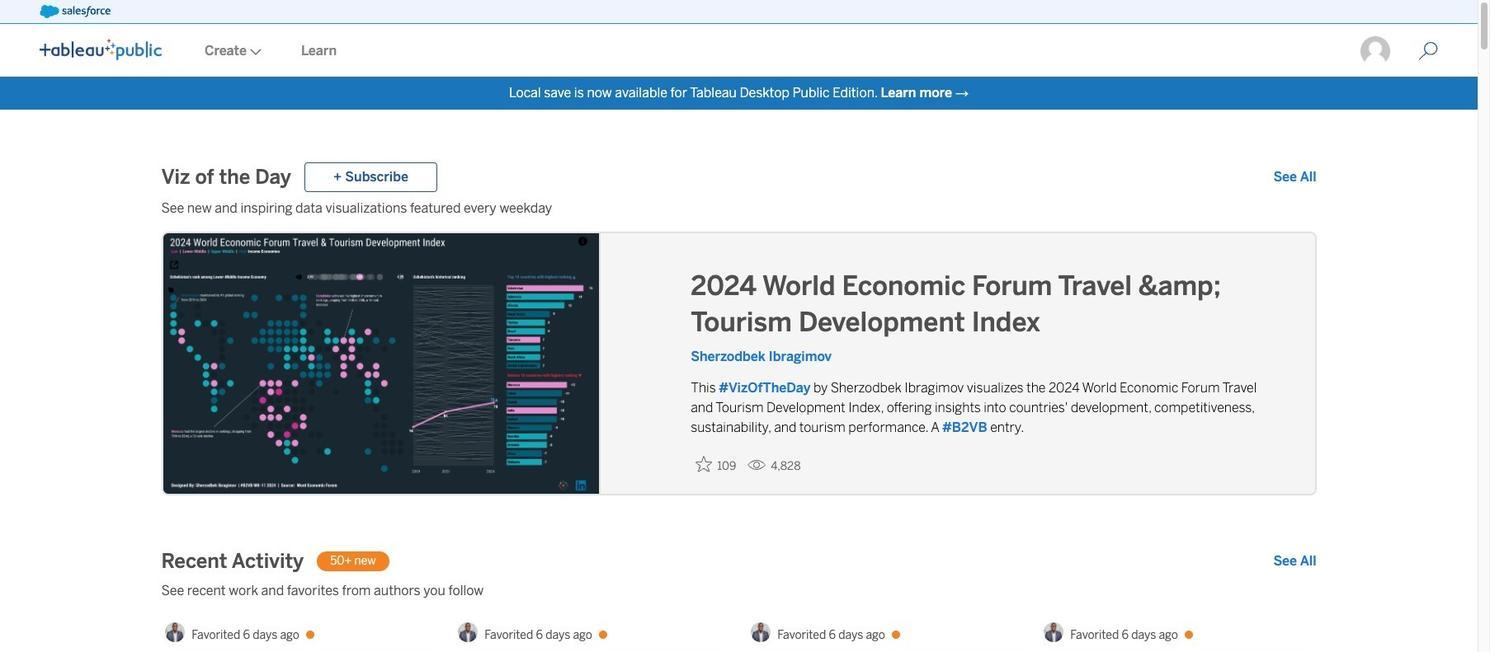 Task type: describe. For each thing, give the bounding box(es) containing it.
go to search image
[[1399, 41, 1458, 61]]

see all viz of the day element
[[1274, 168, 1317, 187]]

see all recent activity element
[[1274, 552, 1317, 572]]

tableau public viz of the day image
[[163, 232, 601, 496]]

logo image
[[40, 39, 162, 60]]

2 tich mabiza image from the left
[[1044, 623, 1064, 643]]

t.turtle image
[[1359, 35, 1392, 68]]

1 tich mabiza image from the left
[[165, 623, 185, 643]]



Task type: locate. For each thing, give the bounding box(es) containing it.
salesforce logo image
[[40, 5, 110, 18]]

0 horizontal spatial tich mabiza image
[[165, 623, 185, 643]]

see new and inspiring data visualizations featured every weekday element
[[161, 199, 1317, 219]]

recent activity heading
[[161, 549, 304, 575]]

viz of the day heading
[[161, 164, 291, 191]]

1 horizontal spatial tich mabiza image
[[751, 623, 771, 643]]

create image
[[247, 49, 262, 55]]

see recent work and favorites from authors you follow element
[[161, 582, 1317, 602]]

tich mabiza image
[[165, 623, 185, 643], [751, 623, 771, 643]]

tich mabiza image
[[458, 623, 478, 643], [1044, 623, 1064, 643]]

1 tich mabiza image from the left
[[458, 623, 478, 643]]

2 tich mabiza image from the left
[[751, 623, 771, 643]]

0 horizontal spatial tich mabiza image
[[458, 623, 478, 643]]

Add Favorite button
[[691, 451, 741, 478]]

1 horizontal spatial tich mabiza image
[[1044, 623, 1064, 643]]

add favorite image
[[696, 456, 712, 472]]



Task type: vqa. For each thing, say whether or not it's contained in the screenshot.
ADD FAVORITE button
yes



